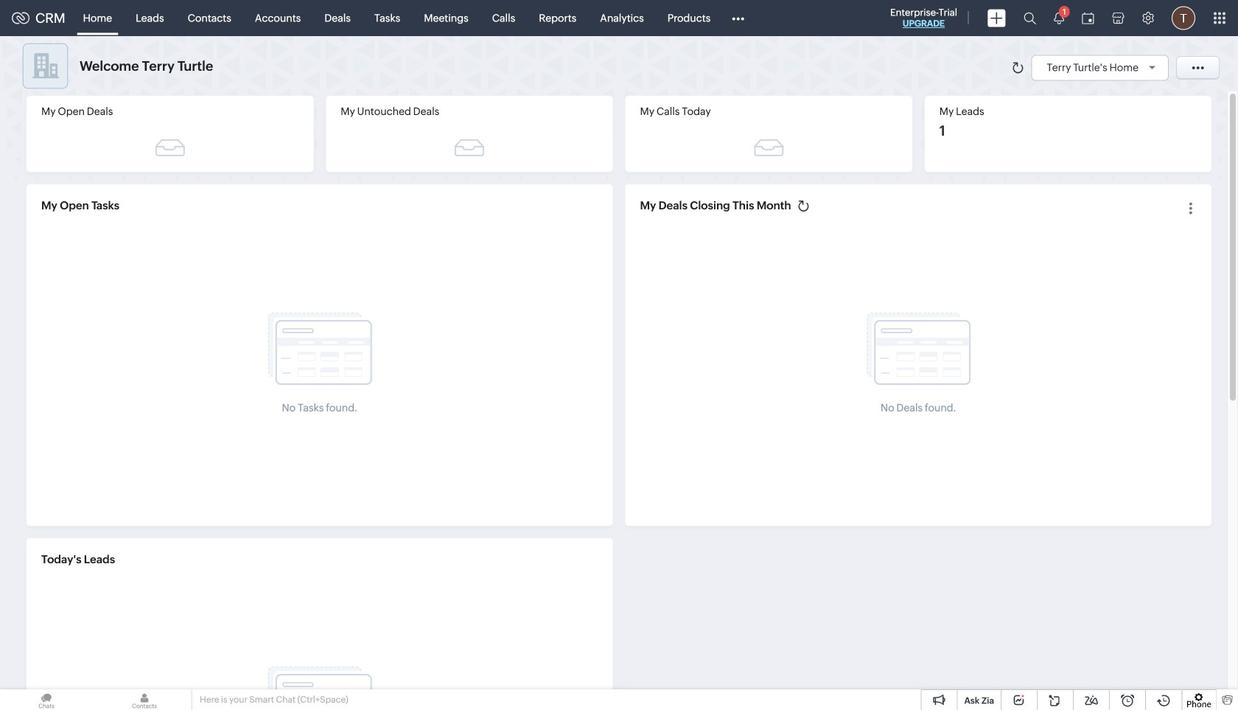 Task type: locate. For each thing, give the bounding box(es) containing it.
profile image
[[1172, 6, 1196, 30]]

Other Modules field
[[723, 6, 754, 30]]

search image
[[1024, 12, 1037, 24]]

contacts image
[[98, 689, 191, 710]]

chats image
[[0, 689, 93, 710]]

create menu element
[[979, 0, 1015, 36]]



Task type: vqa. For each thing, say whether or not it's contained in the screenshot.
"Create Menu" element
yes



Task type: describe. For each thing, give the bounding box(es) containing it.
create menu image
[[988, 9, 1006, 27]]

calendar image
[[1082, 12, 1095, 24]]

logo image
[[12, 12, 29, 24]]

signals element
[[1046, 0, 1074, 36]]

search element
[[1015, 0, 1046, 36]]

profile element
[[1163, 0, 1205, 36]]



